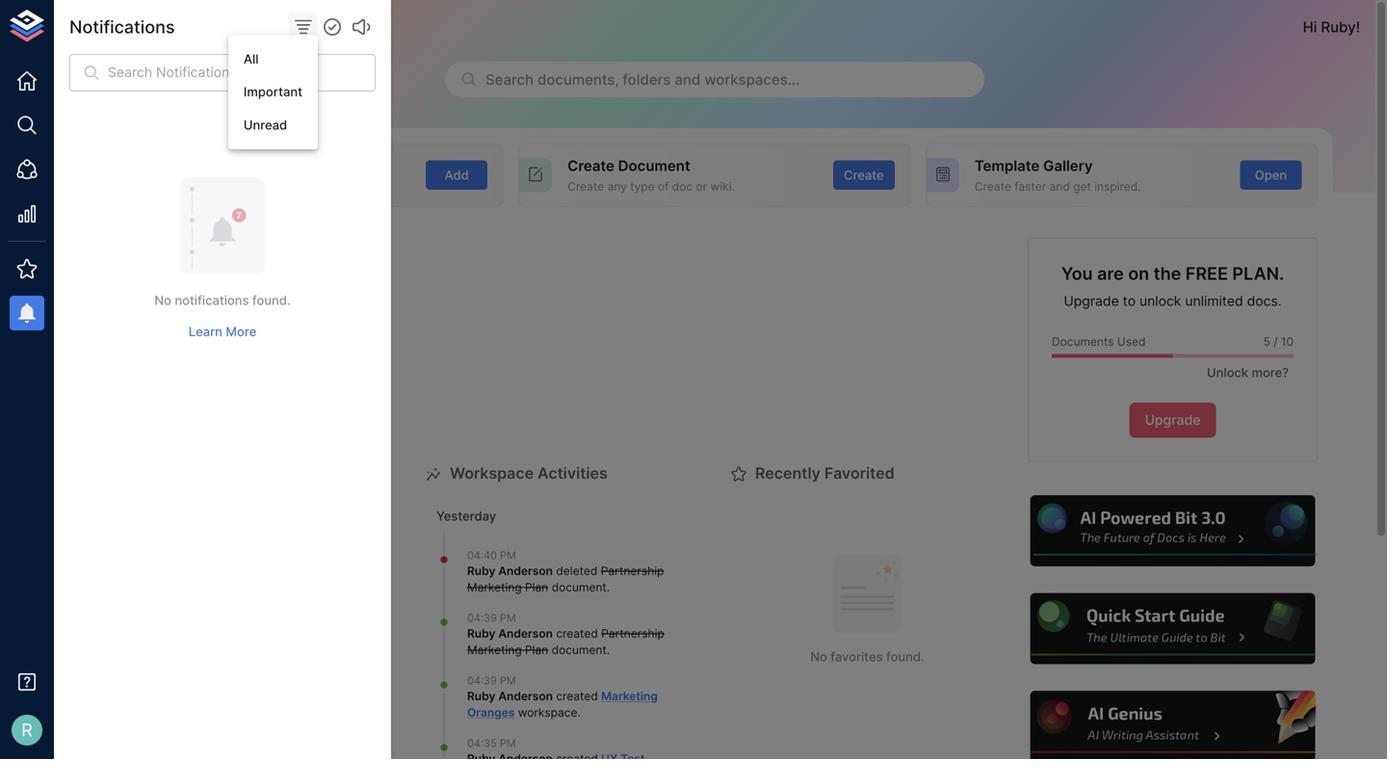 Task type: locate. For each thing, give the bounding box(es) containing it.
marketing inside marketing oranges
[[601, 689, 658, 703]]

pm right 04:35
[[500, 737, 516, 750]]

workspace up yesterday
[[450, 464, 534, 483]]

anderson
[[498, 564, 553, 578], [498, 627, 553, 641], [498, 689, 553, 703]]

1 or from the left
[[227, 179, 238, 193]]

0 vertical spatial partnership
[[601, 564, 664, 578]]

pm down ruby anderson deleted
[[500, 612, 516, 624]]

no left notifications
[[155, 293, 171, 308]]

doc
[[672, 179, 693, 193]]

0 vertical spatial marketing
[[467, 580, 522, 594]]

created for workspace
[[556, 689, 598, 703]]

1 vertical spatial ruby anderson created
[[467, 689, 601, 703]]

oranges up search notifications... text box
[[139, 18, 199, 36]]

1 vertical spatial document .
[[548, 643, 610, 657]]

1 horizontal spatial add
[[445, 168, 469, 182]]

0 vertical spatial partnership marketing plan
[[467, 564, 664, 594]]

unread
[[244, 117, 287, 132]]

1 ruby anderson created from the top
[[467, 627, 601, 641]]

gallery
[[1043, 157, 1093, 174]]

document . for deleted
[[548, 580, 610, 594]]

learn more button
[[184, 317, 261, 347]]

found. for no favorites found.
[[886, 649, 924, 664]]

folders
[[623, 71, 671, 88]]

or inside add workspace collaborate or make it private.
[[227, 179, 238, 193]]

0 vertical spatial workspace
[[192, 157, 271, 174]]

wiki.
[[710, 179, 735, 193]]

partnership marketing plan down 04:40 pm
[[467, 564, 664, 594]]

partnership marketing plan
[[467, 564, 664, 594], [467, 627, 664, 657]]

created up workspace
[[556, 689, 598, 703]]

0 vertical spatial plan
[[525, 580, 548, 594]]

0 vertical spatial anderson
[[498, 564, 553, 578]]

1 horizontal spatial found.
[[886, 649, 924, 664]]

2 partnership marketing plan from the top
[[467, 627, 664, 657]]

1 horizontal spatial upgrade
[[1145, 412, 1201, 428]]

0 vertical spatial no
[[155, 293, 171, 308]]

unread button
[[228, 109, 318, 142]]

1 vertical spatial created
[[556, 689, 598, 703]]

ruby anderson created for document
[[467, 627, 601, 641]]

more?
[[1252, 365, 1289, 380]]

workspace activities
[[450, 464, 608, 483]]

document . up marketing oranges
[[548, 643, 610, 657]]

upgrade down you
[[1064, 293, 1119, 309]]

1 horizontal spatial and
[[1049, 179, 1070, 193]]

document down 'deleted'
[[552, 580, 607, 594]]

ruby anderson created down ruby anderson deleted
[[467, 627, 601, 641]]

free
[[1186, 263, 1228, 284]]

.
[[607, 580, 610, 594], [607, 643, 610, 657], [577, 705, 581, 719]]

1 vertical spatial marketing
[[467, 643, 522, 657]]

0 horizontal spatial and
[[675, 71, 701, 88]]

document for deleted
[[552, 580, 607, 594]]

2 plan from the top
[[525, 643, 548, 657]]

1 help image from the top
[[1028, 493, 1318, 569]]

0 vertical spatial document .
[[548, 580, 610, 594]]

04:40 pm
[[467, 549, 516, 562]]

create
[[568, 157, 615, 174], [844, 168, 884, 182], [568, 179, 604, 193], [975, 179, 1011, 193]]

0 vertical spatial help image
[[1028, 493, 1318, 569]]

2 04:39 from the top
[[467, 674, 497, 687]]

no
[[155, 293, 171, 308], [810, 649, 827, 664]]

no left favorites
[[810, 649, 827, 664]]

marketing for ruby anderson deleted
[[467, 580, 522, 594]]

0 vertical spatial created
[[556, 627, 598, 641]]

2 ruby anderson created from the top
[[467, 689, 601, 703]]

add inside button
[[445, 168, 469, 182]]

more
[[226, 324, 256, 339]]

create button
[[833, 160, 895, 190]]

0 horizontal spatial or
[[227, 179, 238, 193]]

oranges inside marketing oranges
[[467, 705, 515, 719]]

or left make
[[227, 179, 238, 193]]

pm up workspace .
[[500, 674, 516, 687]]

1 vertical spatial oranges
[[467, 705, 515, 719]]

or right doc
[[696, 179, 707, 193]]

0 vertical spatial and
[[675, 71, 701, 88]]

upgrade down unlock more? button
[[1145, 412, 1201, 428]]

upgrade
[[1064, 293, 1119, 309], [1145, 412, 1201, 428]]

anderson up workspace .
[[498, 689, 553, 703]]

2 document . from the top
[[548, 643, 610, 657]]

2 document from the top
[[552, 643, 607, 657]]

04:39 down '04:40'
[[467, 612, 497, 624]]

create document create any type of doc or wiki.
[[568, 157, 735, 193]]

document up marketing oranges
[[552, 643, 607, 657]]

anderson down 04:40 pm
[[498, 564, 553, 578]]

add for add
[[445, 168, 469, 182]]

plan down ruby anderson deleted
[[525, 580, 548, 594]]

0 vertical spatial 04:39 pm
[[467, 612, 516, 624]]

04:39 pm
[[467, 612, 516, 624], [467, 674, 516, 687]]

04:39
[[467, 612, 497, 624], [467, 674, 497, 687]]

created down 'deleted'
[[556, 627, 598, 641]]

oranges
[[139, 18, 199, 36], [467, 705, 515, 719]]

r
[[77, 18, 85, 35], [21, 719, 33, 741]]

1 vertical spatial found.
[[886, 649, 924, 664]]

1 04:39 from the top
[[467, 612, 497, 624]]

1 horizontal spatial r
[[77, 18, 85, 35]]

important
[[244, 84, 302, 99]]

help image
[[1028, 493, 1318, 569], [1028, 590, 1318, 667], [1028, 688, 1318, 759]]

favorites
[[831, 649, 883, 664]]

search documents, folders and workspaces...
[[485, 71, 800, 88]]

template
[[975, 157, 1040, 174]]

plan up marketing oranges
[[525, 643, 548, 657]]

ruby
[[100, 18, 136, 36], [1321, 18, 1356, 36], [467, 564, 495, 578], [467, 627, 495, 641], [467, 689, 495, 703]]

partnership for deleted
[[601, 564, 664, 578]]

search
[[485, 71, 534, 88]]

anderson down ruby anderson deleted
[[498, 627, 553, 641]]

1 04:39 pm from the top
[[467, 612, 516, 624]]

workspace up make
[[192, 157, 271, 174]]

0 horizontal spatial found.
[[252, 293, 291, 308]]

1 horizontal spatial workspace
[[450, 464, 534, 483]]

marketing
[[467, 580, 522, 594], [467, 643, 522, 657], [601, 689, 658, 703]]

partnership
[[601, 564, 664, 578], [601, 627, 664, 641]]

or
[[227, 179, 238, 193], [696, 179, 707, 193]]

open
[[1255, 168, 1287, 182]]

deleted
[[556, 564, 598, 578]]

1 document from the top
[[552, 580, 607, 594]]

ruby anderson created up workspace .
[[467, 689, 601, 703]]

1 vertical spatial 04:39
[[467, 674, 497, 687]]

found. right favorites
[[886, 649, 924, 664]]

1 vertical spatial help image
[[1028, 590, 1318, 667]]

1 horizontal spatial or
[[696, 179, 707, 193]]

1 anderson from the top
[[498, 564, 553, 578]]

upgrade button
[[1129, 403, 1216, 438]]

1 created from the top
[[556, 627, 598, 641]]

0 horizontal spatial workspace
[[192, 157, 271, 174]]

0 horizontal spatial add
[[160, 157, 189, 174]]

0 horizontal spatial no
[[155, 293, 171, 308]]

1 vertical spatial partnership marketing plan
[[467, 627, 664, 657]]

and right the folders
[[675, 71, 701, 88]]

1 vertical spatial anderson
[[498, 627, 553, 641]]

1 vertical spatial no
[[810, 649, 827, 664]]

template gallery create faster and get inspired.
[[975, 157, 1141, 193]]

0 vertical spatial found.
[[252, 293, 291, 308]]

unlock
[[1140, 293, 1181, 309]]

upgrade inside "button"
[[1145, 412, 1201, 428]]

docs.
[[1247, 293, 1282, 309]]

0 vertical spatial 04:39
[[467, 612, 497, 624]]

0 horizontal spatial r
[[21, 719, 33, 741]]

04:39 up 04:35
[[467, 674, 497, 687]]

pm right '04:40'
[[500, 549, 516, 562]]

and down 'gallery' on the top of page
[[1049, 179, 1070, 193]]

0 vertical spatial upgrade
[[1064, 293, 1119, 309]]

0 horizontal spatial oranges
[[139, 18, 199, 36]]

found. for no notifications found.
[[252, 293, 291, 308]]

mark all read image
[[321, 15, 344, 39]]

1 vertical spatial r
[[21, 719, 33, 741]]

2 vertical spatial anderson
[[498, 689, 553, 703]]

notifications
[[69, 16, 175, 37]]

1 plan from the top
[[525, 580, 548, 594]]

document . down 'deleted'
[[548, 580, 610, 594]]

of
[[658, 179, 669, 193]]

upgrade inside you are on the free plan. upgrade to unlock unlimited docs.
[[1064, 293, 1119, 309]]

add inside add workspace collaborate or make it private.
[[160, 157, 189, 174]]

add
[[160, 157, 189, 174], [445, 168, 469, 182]]

marketing oranges
[[467, 689, 658, 719]]

2 vertical spatial help image
[[1028, 688, 1318, 759]]

1 vertical spatial document
[[552, 643, 607, 657]]

1 document . from the top
[[548, 580, 610, 594]]

used
[[1117, 335, 1146, 349]]

0 vertical spatial oranges
[[139, 18, 199, 36]]

04:39 pm down 04:40 pm
[[467, 612, 516, 624]]

2 vertical spatial marketing
[[601, 689, 658, 703]]

1 vertical spatial plan
[[525, 643, 548, 657]]

oranges up 04:35 pm
[[467, 705, 515, 719]]

0 horizontal spatial upgrade
[[1064, 293, 1119, 309]]

0 vertical spatial .
[[607, 580, 610, 594]]

found. up more
[[252, 293, 291, 308]]

1 vertical spatial upgrade
[[1145, 412, 1201, 428]]

documents,
[[537, 71, 619, 88]]

2 created from the top
[[556, 689, 598, 703]]

pm
[[500, 549, 516, 562], [500, 612, 516, 624], [500, 674, 516, 687], [500, 737, 516, 750]]

1 vertical spatial partnership
[[601, 627, 664, 641]]

partnership marketing plan up marketing oranges
[[467, 627, 664, 657]]

0 vertical spatial ruby anderson created
[[467, 627, 601, 641]]

add workspace collaborate or make it private.
[[160, 157, 325, 193]]

document
[[552, 580, 607, 594], [552, 643, 607, 657]]

bookmarked workspaces
[[144, 238, 334, 257]]

0 vertical spatial document
[[552, 580, 607, 594]]

1 vertical spatial workspace
[[450, 464, 534, 483]]

2 04:39 pm from the top
[[467, 674, 516, 687]]

1 vertical spatial 04:39 pm
[[467, 674, 516, 687]]

2 help image from the top
[[1028, 590, 1318, 667]]

2 or from the left
[[696, 179, 707, 193]]

1 horizontal spatial oranges
[[467, 705, 515, 719]]

1 horizontal spatial no
[[810, 649, 827, 664]]

04:39 pm up 04:35 pm
[[467, 674, 516, 687]]

workspace
[[192, 157, 271, 174], [450, 464, 534, 483]]

1 vertical spatial and
[[1049, 179, 1070, 193]]

create inside template gallery create faster and get inspired.
[[975, 179, 1011, 193]]

learn more
[[189, 324, 256, 339]]

hi
[[1303, 18, 1317, 36]]

partnership marketing plan for deleted
[[467, 564, 664, 594]]

1 partnership marketing plan from the top
[[467, 564, 664, 594]]

plan
[[525, 580, 548, 594], [525, 643, 548, 657]]



Task type: describe. For each thing, give the bounding box(es) containing it.
workspaces...
[[704, 71, 800, 88]]

unlock
[[1207, 365, 1248, 380]]

2 anderson from the top
[[498, 627, 553, 641]]

created for document
[[556, 627, 598, 641]]

10
[[1281, 335, 1294, 349]]

favorited
[[824, 464, 895, 483]]

document
[[618, 157, 690, 174]]

unlock more?
[[1207, 365, 1289, 380]]

yesterday
[[436, 509, 496, 524]]

documents
[[1052, 335, 1114, 349]]

04:40
[[467, 549, 497, 562]]

document for created
[[552, 643, 607, 657]]

partnership for created
[[601, 627, 664, 641]]

it
[[274, 179, 281, 193]]

/
[[1274, 335, 1278, 349]]

marketing oranges link
[[467, 689, 658, 719]]

2 vertical spatial .
[[577, 705, 581, 719]]

plan for created
[[525, 643, 548, 657]]

all button
[[228, 43, 318, 76]]

unlimited
[[1185, 293, 1243, 309]]

or inside create document create any type of doc or wiki.
[[696, 179, 707, 193]]

partnership marketing plan for created
[[467, 627, 664, 657]]

workspace .
[[515, 705, 581, 719]]

r button
[[6, 709, 48, 751]]

create inside button
[[844, 168, 884, 182]]

unlock more? button
[[1196, 358, 1294, 387]]

add button
[[426, 160, 488, 190]]

4 pm from the top
[[500, 737, 516, 750]]

5 / 10
[[1263, 335, 1294, 349]]

faster
[[1015, 179, 1046, 193]]

recently favorited
[[755, 464, 895, 483]]

5
[[1263, 335, 1270, 349]]

private.
[[284, 179, 325, 193]]

plan for deleted
[[525, 580, 548, 594]]

ruby anderson created for workspace
[[467, 689, 601, 703]]

activities
[[538, 464, 608, 483]]

get
[[1073, 179, 1091, 193]]

!
[[1356, 18, 1360, 36]]

oranges for marketing oranges
[[467, 705, 515, 719]]

no for no favorites found.
[[810, 649, 827, 664]]

04:35
[[467, 737, 497, 750]]

3 anderson from the top
[[498, 689, 553, 703]]

make
[[241, 179, 270, 193]]

no favorites found.
[[810, 649, 924, 664]]

the
[[1154, 263, 1181, 284]]

plan.
[[1232, 263, 1284, 284]]

are
[[1097, 263, 1124, 284]]

type
[[630, 179, 655, 193]]

workspace
[[518, 705, 577, 719]]

learn
[[189, 324, 222, 339]]

1 pm from the top
[[500, 549, 516, 562]]

notifications
[[175, 293, 249, 308]]

on
[[1128, 263, 1149, 284]]

04:39 pm for workspace .
[[467, 674, 516, 687]]

Search Notifications... text field
[[108, 54, 376, 92]]

open button
[[1240, 160, 1302, 190]]

2 pm from the top
[[500, 612, 516, 624]]

and inside button
[[675, 71, 701, 88]]

add for add workspace collaborate or make it private.
[[160, 157, 189, 174]]

you
[[1061, 263, 1093, 284]]

ruby anderson deleted
[[467, 564, 601, 578]]

ruby oranges
[[100, 18, 199, 36]]

recently
[[755, 464, 821, 483]]

any
[[607, 179, 627, 193]]

3 help image from the top
[[1028, 688, 1318, 759]]

bookmarked
[[144, 238, 238, 257]]

3 pm from the top
[[500, 674, 516, 687]]

documents used
[[1052, 335, 1146, 349]]

0 vertical spatial r
[[77, 18, 85, 35]]

hi ruby !
[[1303, 18, 1360, 36]]

04:35 pm
[[467, 737, 516, 750]]

document . for created
[[548, 643, 610, 657]]

1 vertical spatial .
[[607, 643, 610, 657]]

sound on image
[[350, 15, 373, 39]]

04:39 pm for document .
[[467, 612, 516, 624]]

workspaces
[[242, 238, 334, 257]]

search documents, folders and workspaces... button
[[445, 62, 984, 97]]

you are on the free plan. upgrade to unlock unlimited docs.
[[1061, 263, 1284, 309]]

no for no notifications found.
[[155, 293, 171, 308]]

no notifications found.
[[155, 293, 291, 308]]

workspace inside add workspace collaborate or make it private.
[[192, 157, 271, 174]]

04:39 for document
[[467, 612, 497, 624]]

oranges for ruby oranges
[[139, 18, 199, 36]]

to
[[1123, 293, 1136, 309]]

important button
[[228, 76, 318, 109]]

inspired.
[[1094, 179, 1141, 193]]

all
[[244, 52, 259, 66]]

and inside template gallery create faster and get inspired.
[[1049, 179, 1070, 193]]

collaborate
[[160, 179, 223, 193]]

r inside button
[[21, 719, 33, 741]]

04:39 for workspace
[[467, 674, 497, 687]]

marketing for ruby anderson created
[[467, 643, 522, 657]]



Task type: vqa. For each thing, say whether or not it's contained in the screenshot.
Preferences Saved Successfully
no



